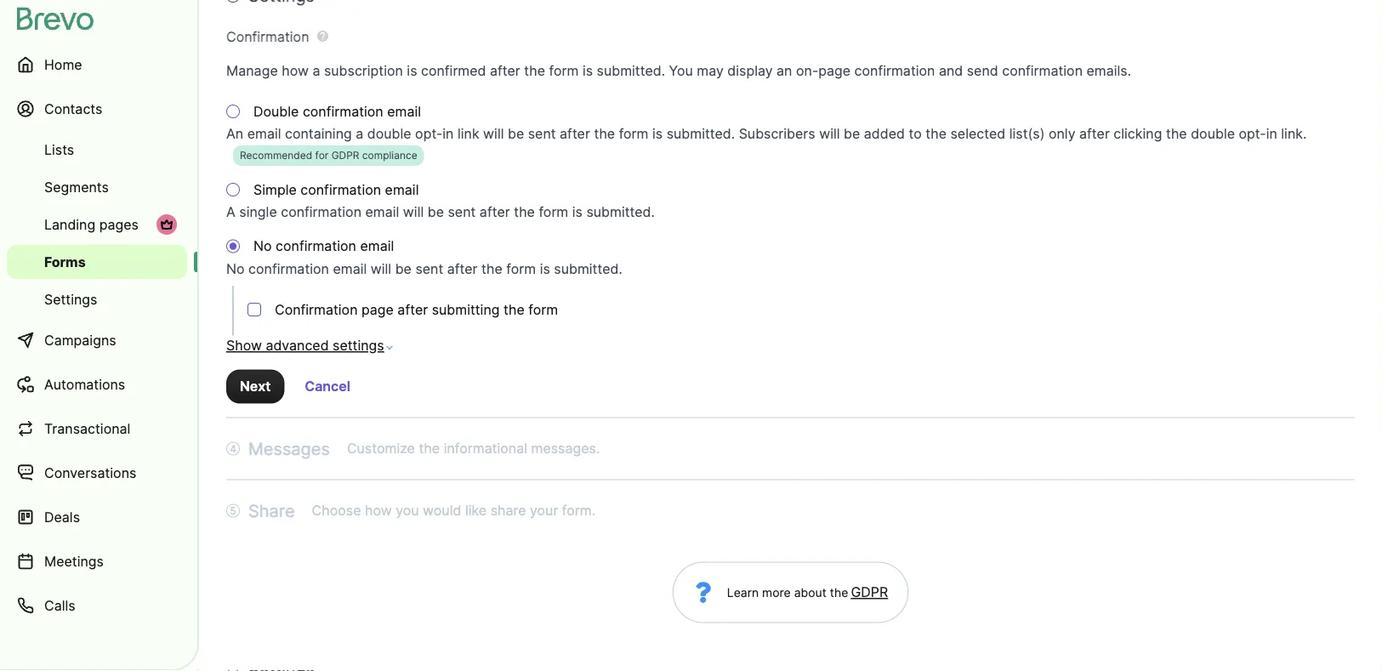 Task type: vqa. For each thing, say whether or not it's contained in the screenshot.
SUBSCRIBE
no



Task type: locate. For each thing, give the bounding box(es) containing it.
be left added in the right top of the page
[[844, 126, 860, 142]]

double right clicking at the right of the page
[[1191, 126, 1235, 142]]

0 horizontal spatial double
[[367, 126, 411, 142]]

lists link
[[7, 133, 187, 167]]

5
[[230, 505, 236, 517]]

form
[[549, 63, 579, 79], [619, 126, 649, 142], [539, 204, 568, 221], [506, 261, 536, 277], [528, 302, 558, 318]]

1 horizontal spatial in
[[1266, 126, 1278, 142]]

0 vertical spatial confirmation
[[226, 28, 309, 45]]

0 horizontal spatial gdpr
[[331, 150, 359, 162]]

added
[[864, 126, 905, 142]]

0 vertical spatial gdpr
[[331, 150, 359, 162]]

no
[[253, 238, 272, 255], [226, 261, 245, 277]]

opt-
[[415, 126, 443, 142], [1239, 126, 1266, 142]]

calls
[[44, 597, 75, 614]]

0 vertical spatial page
[[819, 63, 851, 79]]

0 horizontal spatial opt-
[[415, 126, 443, 142]]

no down single
[[253, 238, 272, 255]]

email down the no confirmation email
[[333, 261, 367, 277]]

submitted.
[[597, 63, 665, 79], [667, 126, 735, 142], [586, 204, 655, 221], [554, 261, 623, 277]]

0 vertical spatial a
[[313, 63, 320, 79]]

will up confirmation page after submitting the form
[[371, 261, 391, 277]]

contacts
[[44, 100, 102, 117]]

you
[[396, 503, 419, 519]]

no confirmation email will be sent after the form is submitted.
[[226, 261, 623, 277]]

deals
[[44, 509, 80, 525]]

home
[[44, 56, 82, 73]]

0 horizontal spatial how
[[282, 63, 309, 79]]

will
[[483, 126, 504, 142], [819, 126, 840, 142], [403, 204, 424, 221], [371, 261, 391, 277]]

an
[[226, 126, 243, 142]]

a down the double confirmation email
[[356, 126, 363, 142]]

gdpr
[[331, 150, 359, 162], [851, 584, 888, 601]]

0 vertical spatial how
[[282, 63, 309, 79]]

forms
[[44, 253, 86, 270]]

settings link
[[7, 282, 187, 316]]

how for share
[[365, 503, 392, 519]]

1 horizontal spatial no
[[253, 238, 272, 255]]

show
[[226, 338, 262, 354]]

learn
[[727, 586, 759, 600]]

gdpr right for
[[331, 150, 359, 162]]

how
[[282, 63, 309, 79], [365, 503, 392, 519]]

send
[[967, 63, 998, 79]]

0 horizontal spatial in
[[443, 126, 454, 142]]

1 horizontal spatial how
[[365, 503, 392, 519]]

email inside an email containing a double opt-in link will be sent after the form is submitted. subscribers will be added to the selected list(s) only after clicking the double opt-in link. recommended for gdpr compliance
[[247, 126, 281, 142]]

subscription
[[324, 63, 403, 79]]

deals link
[[7, 497, 187, 538]]

confirmed
[[421, 63, 486, 79]]

email for double confirmation email
[[387, 103, 421, 120]]

simple
[[253, 182, 297, 198]]

cancel
[[305, 379, 350, 395]]

0 horizontal spatial no
[[226, 261, 245, 277]]

2 double from the left
[[1191, 126, 1235, 142]]

1 horizontal spatial double
[[1191, 126, 1235, 142]]

lists
[[44, 141, 74, 158]]

opt- left link.
[[1239, 126, 1266, 142]]

confirmation
[[226, 28, 309, 45], [275, 302, 358, 318]]

1 vertical spatial sent
[[448, 204, 476, 221]]

compliance
[[362, 150, 417, 162]]

gdpr link
[[848, 583, 888, 603]]

a inside an email containing a double opt-in link will be sent after the form is submitted. subscribers will be added to the selected list(s) only after clicking the double opt-in link. recommended for gdpr compliance
[[356, 126, 363, 142]]

double
[[253, 103, 299, 120]]

gdpr right about
[[851, 584, 888, 601]]

like
[[465, 503, 487, 519]]

2 horizontal spatial sent
[[528, 126, 556, 142]]

segments link
[[7, 170, 187, 204]]

is
[[407, 63, 417, 79], [583, 63, 593, 79], [652, 126, 663, 142], [572, 204, 583, 221], [540, 261, 550, 277]]

form inside an email containing a double opt-in link will be sent after the form is submitted. subscribers will be added to the selected list(s) only after clicking the double opt-in link. recommended for gdpr compliance
[[619, 126, 649, 142]]

1 horizontal spatial a
[[356, 126, 363, 142]]

choose
[[312, 503, 361, 519]]

email up recommended
[[247, 126, 281, 142]]

no down a at the left top
[[226, 261, 245, 277]]

would
[[423, 503, 461, 519]]

sent up confirmation page after submitting the form
[[415, 261, 443, 277]]

confirmation for confirmation page after submitting the form
[[275, 302, 358, 318]]

link
[[458, 126, 479, 142]]

and
[[939, 63, 963, 79]]

single
[[239, 204, 277, 221]]

page
[[819, 63, 851, 79], [362, 302, 394, 318]]

settings
[[333, 338, 384, 354]]

page up settings
[[362, 302, 394, 318]]

the inside the learn more about the gdpr
[[830, 586, 848, 600]]

after
[[490, 63, 520, 79], [560, 126, 590, 142], [1080, 126, 1110, 142], [480, 204, 510, 221], [447, 261, 478, 277], [398, 302, 428, 318]]

sent up no confirmation email will be sent after the form is submitted.
[[448, 204, 476, 221]]

is inside an email containing a double opt-in link will be sent after the form is submitted. subscribers will be added to the selected list(s) only after clicking the double opt-in link. recommended for gdpr compliance
[[652, 126, 663, 142]]

how left you
[[365, 503, 392, 519]]

1 vertical spatial no
[[226, 261, 245, 277]]

on-
[[796, 63, 819, 79]]

next
[[240, 379, 271, 395]]

double up compliance
[[367, 126, 411, 142]]

1 vertical spatial confirmation
[[275, 302, 358, 318]]

email up no confirmation email will be sent after the form is submitted.
[[360, 238, 394, 255]]

1 double from the left
[[367, 126, 411, 142]]

sent right link
[[528, 126, 556, 142]]

0 horizontal spatial sent
[[415, 261, 443, 277]]

confirmation up manage
[[226, 28, 309, 45]]

a
[[313, 63, 320, 79], [356, 126, 363, 142]]

informational
[[444, 441, 527, 457]]

email
[[387, 103, 421, 120], [247, 126, 281, 142], [385, 182, 419, 198], [365, 204, 399, 221], [360, 238, 394, 255], [333, 261, 367, 277]]

0 vertical spatial no
[[253, 238, 272, 255]]

choose how you would like share your form.
[[312, 503, 596, 519]]

confirmation
[[855, 63, 935, 79], [1002, 63, 1083, 79], [303, 103, 383, 120], [301, 182, 381, 198], [281, 204, 362, 221], [276, 238, 356, 255], [248, 261, 329, 277]]

sent
[[528, 126, 556, 142], [448, 204, 476, 221], [415, 261, 443, 277]]

in left link.
[[1266, 126, 1278, 142]]

learn more about the gdpr
[[727, 584, 888, 601]]

be up no confirmation email will be sent after the form is submitted.
[[428, 204, 444, 221]]

email for simple confirmation email
[[385, 182, 419, 198]]

in left link
[[443, 126, 454, 142]]

1 horizontal spatial opt-
[[1239, 126, 1266, 142]]

display
[[728, 63, 773, 79]]

how right manage
[[282, 63, 309, 79]]

link.
[[1281, 126, 1307, 142]]

1 vertical spatial a
[[356, 126, 363, 142]]

will right 'subscribers'
[[819, 126, 840, 142]]

more
[[762, 586, 791, 600]]

confirmation up show advanced settings
[[275, 302, 358, 318]]

0 horizontal spatial page
[[362, 302, 394, 318]]

in
[[443, 126, 454, 142], [1266, 126, 1278, 142]]

sent inside an email containing a double opt-in link will be sent after the form is submitted. subscribers will be added to the selected list(s) only after clicking the double opt-in link. recommended for gdpr compliance
[[528, 126, 556, 142]]

0 vertical spatial sent
[[528, 126, 556, 142]]

page right the an
[[819, 63, 851, 79]]

double confirmation email
[[253, 103, 421, 120]]

email up compliance
[[387, 103, 421, 120]]

submitted. inside an email containing a double opt-in link will be sent after the form is submitted. subscribers will be added to the selected list(s) only after clicking the double opt-in link. recommended for gdpr compliance
[[667, 126, 735, 142]]

a up the double confirmation email
[[313, 63, 320, 79]]

the
[[524, 63, 545, 79], [594, 126, 615, 142], [926, 126, 947, 142], [1166, 126, 1187, 142], [514, 204, 535, 221], [482, 261, 503, 277], [504, 302, 525, 318], [419, 441, 440, 457], [830, 586, 848, 600]]

opt- left link
[[415, 126, 443, 142]]

1 vertical spatial how
[[365, 503, 392, 519]]

1 horizontal spatial page
[[819, 63, 851, 79]]

email down compliance
[[385, 182, 419, 198]]

advanced
[[266, 338, 329, 354]]

1 vertical spatial gdpr
[[851, 584, 888, 601]]



Task type: describe. For each thing, give the bounding box(es) containing it.
conversations
[[44, 464, 136, 481]]

to
[[909, 126, 922, 142]]

no for no confirmation email will be sent after the form is submitted.
[[226, 261, 245, 277]]

email for no confirmation email will be sent after the form is submitted.
[[333, 261, 367, 277]]

messages.
[[531, 441, 600, 457]]

an email containing a double opt-in link will be sent after the form is submitted. subscribers will be added to the selected list(s) only after clicking the double opt-in link. recommended for gdpr compliance
[[226, 126, 1307, 162]]

share
[[491, 503, 526, 519]]

transactional
[[44, 420, 130, 437]]

no for no confirmation email
[[253, 238, 272, 255]]

form.
[[562, 503, 596, 519]]

2 vertical spatial sent
[[415, 261, 443, 277]]

for
[[315, 150, 329, 162]]

recommended
[[240, 150, 312, 162]]

an
[[777, 63, 792, 79]]

settings
[[44, 291, 97, 308]]

email for no confirmation email
[[360, 238, 394, 255]]

calls link
[[7, 585, 187, 626]]

a
[[226, 204, 235, 221]]

1 horizontal spatial gdpr
[[851, 584, 888, 601]]

automations
[[44, 376, 125, 393]]

simple confirmation email
[[253, 182, 419, 198]]

show advanced settings
[[226, 338, 384, 354]]

clicking
[[1114, 126, 1162, 142]]

landing
[[44, 216, 95, 233]]

automations link
[[7, 364, 187, 405]]

list(s)
[[1009, 126, 1045, 142]]

only
[[1049, 126, 1076, 142]]

campaigns
[[44, 332, 116, 348]]

be up confirmation page after submitting the form
[[395, 261, 412, 277]]

a single confirmation email will be sent after the form is submitted.
[[226, 204, 655, 221]]

emails.
[[1087, 63, 1131, 79]]

home link
[[7, 44, 187, 85]]

1 horizontal spatial sent
[[448, 204, 476, 221]]

forms link
[[7, 245, 187, 279]]

confirmation for confirmation
[[226, 28, 309, 45]]

4
[[230, 443, 236, 455]]

1 in from the left
[[443, 126, 454, 142]]

next button
[[226, 370, 284, 404]]

subscribers
[[739, 126, 816, 142]]

manage
[[226, 63, 278, 79]]

may
[[697, 63, 724, 79]]

2 in from the left
[[1266, 126, 1278, 142]]

will up no confirmation email will be sent after the form is submitted.
[[403, 204, 424, 221]]

manage how a subscription is confirmed after the form is submitted. you may display an on-page confirmation and send confirmation emails.
[[226, 63, 1131, 79]]

meetings
[[44, 553, 104, 570]]

messages
[[248, 439, 330, 459]]

0 horizontal spatial a
[[313, 63, 320, 79]]

be right link
[[508, 126, 524, 142]]

containing
[[285, 126, 352, 142]]

pages
[[99, 216, 139, 233]]

transactional link
[[7, 408, 187, 449]]

how for confirmation
[[282, 63, 309, 79]]

you
[[669, 63, 693, 79]]

segments
[[44, 179, 109, 195]]

1 opt- from the left
[[415, 126, 443, 142]]

meetings link
[[7, 541, 187, 582]]

about
[[794, 586, 827, 600]]

contacts link
[[7, 88, 187, 129]]

email down the simple confirmation email
[[365, 204, 399, 221]]

gdpr inside an email containing a double opt-in link will be sent after the form is submitted. subscribers will be added to the selected list(s) only after clicking the double opt-in link. recommended for gdpr compliance
[[331, 150, 359, 162]]

submitting
[[432, 302, 500, 318]]

campaigns link
[[7, 320, 187, 361]]

customize the informational messages.
[[347, 441, 600, 457]]

no confirmation email
[[253, 238, 394, 255]]

1 vertical spatial page
[[362, 302, 394, 318]]

2 opt- from the left
[[1239, 126, 1266, 142]]

conversations link
[[7, 453, 187, 493]]

landing pages link
[[7, 208, 187, 242]]

cancel button
[[291, 370, 364, 404]]

selected
[[951, 126, 1006, 142]]

left___rvooi image
[[160, 218, 174, 231]]

your
[[530, 503, 558, 519]]

will right link
[[483, 126, 504, 142]]

share
[[248, 501, 295, 521]]

landing pages
[[44, 216, 139, 233]]

customize
[[347, 441, 415, 457]]

confirmation page after submitting the form
[[275, 302, 558, 318]]



